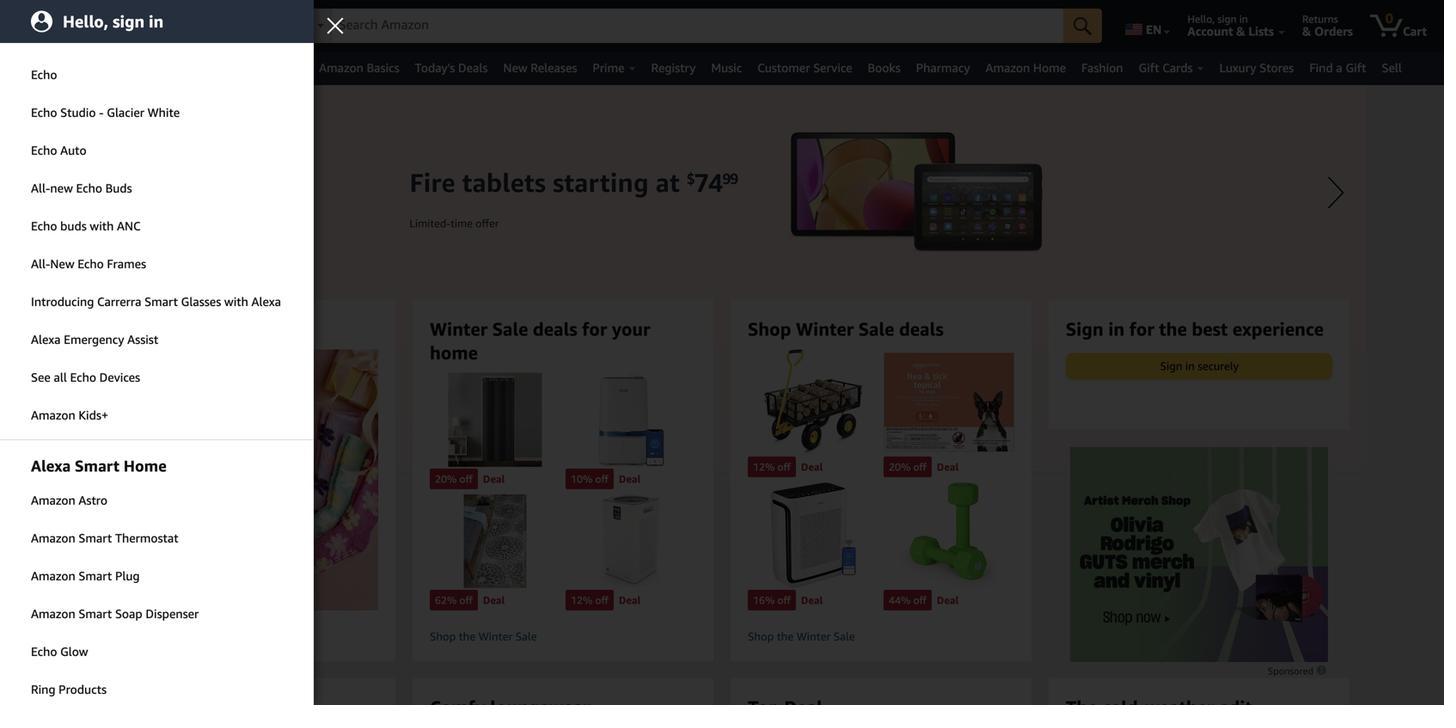 Task type: describe. For each thing, give the bounding box(es) containing it.
sign in for the best experience
[[1066, 318, 1324, 340]]

shop down 62%
[[430, 630, 456, 643]]

today's deals link
[[407, 56, 496, 80]]

luxury
[[1220, 61, 1257, 75]]

leave feedback on sponsored ad element
[[1268, 666, 1329, 677]]

off for amazon basics flea and tick topical treatment for small dogs (5 -22 pounds), 6 count (previously solimo) image
[[914, 461, 927, 473]]

echo link
[[0, 57, 314, 93]]

off for cap barbell neoprene dumbbell weights, 8 lb pair, shamrock image
[[914, 594, 927, 606]]

find a gift
[[1310, 61, 1367, 75]]

1 shop winter sale deals from the left
[[112, 318, 308, 340]]

2 shop winter sale deals from the left
[[748, 318, 944, 340]]

off for levoit air purifiers for home large room up to 1900 ft² in 1 hr with washable filters, air quality monitor, smart wifi, hepa filter captures allergies, pet hair, smoke, pollen in bedroom, vital 200s image
[[778, 594, 791, 606]]

sale inside winter sale deals for your home
[[492, 318, 528, 340]]

& for returns
[[1303, 24, 1312, 38]]

delivering
[[132, 13, 179, 25]]

introducing carrerra smart glasses with alexa
[[31, 295, 281, 309]]

sponsored
[[1268, 666, 1317, 677]]

deal for levoit 4l smart cool mist humidifier for home bedroom with essential oils, customize humidity for baby & plants, app & voice control, schedule, timer, last up to 40hrs, whisper quiet, handle design image
[[619, 473, 641, 485]]

amazon smart plug
[[31, 569, 140, 583]]

echo dot with clock
[[31, 30, 140, 44]]

ring products
[[31, 682, 107, 697]]

cards
[[1163, 61, 1193, 75]]

glacier
[[107, 105, 144, 120]]

shop down the 'carrerra' at the left of page
[[112, 318, 155, 340]]

auto
[[60, 143, 87, 157]]

clock
[[111, 30, 140, 44]]

ring
[[31, 682, 55, 697]]

smart for plug
[[79, 569, 112, 583]]

astro
[[79, 493, 108, 507]]

en link
[[1115, 4, 1179, 47]]

books link
[[860, 56, 909, 80]]

sign in securely
[[1161, 359, 1239, 373]]

echo left 'frames'
[[78, 257, 104, 271]]

thermostat
[[115, 531, 179, 545]]

2 for from the left
[[1130, 318, 1155, 340]]

12% for kenmore pm3020 air purifiers with h13 true hepa filter, covers up to 1500 sq.foot, 24db silentclean 3-stage hepa filtration system, 5 speeds for home large room, kitchens & bedroom image
[[571, 594, 593, 606]]

products
[[59, 682, 107, 697]]

amazon home
[[986, 61, 1066, 75]]

sign inside "navigation" navigation
[[1218, 13, 1237, 25]]

amazon astro
[[31, 493, 108, 507]]

sponsored link
[[1268, 663, 1329, 679]]

white
[[148, 105, 180, 120]]

smart down all-new echo frames link
[[145, 295, 178, 309]]

amazon smart soap dispenser link
[[0, 596, 314, 632]]

hello, inside "link"
[[63, 12, 108, 31]]

echo auto link
[[0, 132, 314, 169]]

registry
[[651, 61, 696, 75]]

kids+
[[79, 408, 108, 422]]

10%
[[571, 473, 593, 485]]

1 gift from the left
[[1139, 61, 1160, 75]]

fashion link
[[1074, 56, 1131, 80]]

12% for vevor steel garden cart, heavy duty 900 lbs capacity, with removable mesh sides to convert into flatbed, utility metal wagon with 180° rotating handle and 10 in tires, perfect for farm, yard image
[[753, 461, 775, 473]]

amazon for amazon smart plug
[[31, 569, 75, 583]]

echo studio - glacier white
[[31, 105, 180, 120]]

dispenser
[[146, 607, 199, 621]]

to
[[182, 13, 192, 25]]

3 deals from the left
[[899, 318, 944, 340]]

amazon image
[[15, 15, 99, 41]]

echo for echo studio - glacier white
[[31, 105, 57, 120]]

deal for kenmore pm3020 air purifiers with h13 true hepa filter, covers up to 1500 sq.foot, 24db silentclean 3-stage hepa filtration system, 5 speeds for home large room, kitchens & bedroom image
[[619, 594, 641, 606]]

echo inside 'link'
[[76, 181, 102, 195]]

16%
[[753, 594, 775, 606]]

2 gift from the left
[[1346, 61, 1367, 75]]

all-new echo frames
[[31, 257, 146, 271]]

none submit inside search box
[[1064, 9, 1103, 43]]

shop up vevor steel garden cart, heavy duty 900 lbs capacity, with removable mesh sides to convert into flatbed, utility metal wagon with 180° rotating handle and 10 in tires, perfect for farm, yard image
[[748, 318, 792, 340]]

20% for joydeco door curtain closet door, closet curtain for open closet, closet curtains for bedroom closet door, door curtains for doorways privacy bedroom(40wx78l) image
[[435, 473, 457, 485]]

emergency
[[64, 332, 124, 347]]

location
[[176, 24, 222, 38]]

shop the winter sale for shop winter sale deals
[[748, 630, 855, 643]]

smart for thermostat
[[79, 531, 112, 545]]

experience
[[1233, 318, 1324, 340]]

registry link
[[644, 56, 704, 80]]

returns
[[1303, 13, 1339, 25]]

echo right all
[[70, 370, 96, 384]]

amazon for amazon home
[[986, 61, 1030, 75]]

main content containing shop winter sale deals
[[0, 85, 1445, 705]]

echo auto
[[31, 143, 87, 157]]

1 vertical spatial alexa
[[31, 332, 61, 347]]

glow
[[60, 644, 88, 659]]

07430
[[236, 13, 267, 25]]

20% off for joydeco door curtain closet door, closet curtain for open closet, closet curtains for bedroom closet door, door curtains for doorways privacy bedroom(40wx78l) image
[[435, 473, 473, 485]]

2 horizontal spatial the
[[1160, 318, 1187, 340]]

deal for amazon basics flea and tick topical treatment for small dogs (5 -22 pounds), 6 count (previously solimo) image
[[937, 461, 959, 473]]

dot
[[60, 30, 80, 44]]

alexa smart home
[[31, 457, 167, 475]]

echo studio - glacier white link
[[0, 95, 314, 131]]

see
[[31, 370, 51, 384]]

amazon basics link
[[311, 56, 407, 80]]

account & lists
[[1188, 24, 1274, 38]]

vevor steel garden cart, heavy duty 900 lbs capacity, with removable mesh sides to convert into flatbed, utility metal wagon with 180° rotating handle and 10 in tires, perfect for farm, yard image
[[748, 349, 879, 455]]

update
[[132, 24, 173, 38]]

sell link
[[1375, 56, 1410, 80]]

amazon smart thermostat link
[[0, 520, 314, 556]]

alexa emergency assist link
[[0, 322, 314, 358]]

Search Amazon text field
[[332, 9, 1064, 42]]

alexa
[[31, 457, 71, 475]]

assist
[[127, 332, 158, 347]]

the for shop winter sale deals
[[777, 630, 794, 643]]

44% off
[[889, 594, 927, 606]]

buds
[[60, 219, 87, 233]]

releases
[[531, 61, 577, 75]]

amazon for amazon astro
[[31, 493, 75, 507]]

the for winter sale deals for your home
[[459, 630, 476, 643]]

devices
[[99, 370, 140, 384]]

new releases
[[503, 61, 577, 75]]

shop the winter sale link for winter sale deals for your home
[[430, 630, 697, 644]]

see all echo devices
[[31, 370, 140, 384]]

new inside all-new echo frames link
[[50, 257, 74, 271]]

amazon basics flea and tick topical treatment for small dogs (5 -22 pounds), 6 count (previously solimo) image
[[884, 349, 1015, 455]]

introducing
[[31, 295, 94, 309]]

0 horizontal spatial home
[[124, 457, 167, 475]]

10% off
[[571, 473, 609, 485]]

levoit 4l smart cool mist humidifier for home bedroom with essential oils, customize humidity for baby & plants, app & voice control, schedule, timer, last up to 40hrs, whisper quiet, handle design image
[[566, 373, 697, 467]]

amazon for amazon basics
[[319, 61, 364, 75]]

deal for vevor steel garden cart, heavy duty 900 lbs capacity, with removable mesh sides to convert into flatbed, utility metal wagon with 180° rotating handle and 10 in tires, perfect for farm, yard image
[[801, 461, 823, 473]]

levoit air purifiers for home large room up to 1900 ft² in 1 hr with washable filters, air quality monitor, smart wifi, hepa filter captures allergies, pet hair, smoke, pollen in bedroom, vital 200s image
[[748, 483, 879, 588]]

customer service
[[758, 61, 853, 75]]

all- for new
[[31, 257, 50, 271]]

62%
[[435, 594, 457, 606]]

winter sale deals for your home
[[430, 318, 651, 363]]

basics
[[367, 61, 400, 75]]

anc
[[117, 219, 141, 233]]

sign for sign in for the best experience
[[1066, 318, 1104, 340]]

echo for echo buds with anc
[[31, 219, 57, 233]]

hello, sign in inside "navigation" navigation
[[1188, 13, 1249, 25]]

all
[[54, 370, 67, 384]]



Task type: locate. For each thing, give the bounding box(es) containing it.
cap barbell neoprene dumbbell weights, 8 lb pair, shamrock image
[[884, 483, 1015, 588]]

gift right a
[[1346, 61, 1367, 75]]

off down kenmore pm3020 air purifiers with h13 true hepa filter, covers up to 1500 sq.foot, 24db silentclean 3-stage hepa filtration system, 5 speeds for home large room, kitchens & bedroom image
[[595, 594, 609, 606]]

12%
[[753, 461, 775, 473], [571, 594, 593, 606]]

0 vertical spatial all-
[[31, 181, 50, 195]]

amazon inside amazon kids+ link
[[31, 408, 75, 422]]

12% down vevor steel garden cart, heavy duty 900 lbs capacity, with removable mesh sides to convert into flatbed, utility metal wagon with 180° rotating handle and 10 in tires, perfect for farm, yard image
[[753, 461, 775, 473]]

customer service link
[[750, 56, 860, 80]]

16% off
[[753, 594, 791, 606]]

echo for echo auto
[[31, 143, 57, 157]]

alexa right glasses
[[252, 295, 281, 309]]

deal right "16% off"
[[801, 594, 823, 606]]

deal down vevor steel garden cart, heavy duty 900 lbs capacity, with removable mesh sides to convert into flatbed, utility metal wagon with 180° rotating handle and 10 in tires, perfect for farm, yard image
[[801, 461, 823, 473]]

echo left glow
[[31, 644, 57, 659]]

1 vertical spatial 12% off
[[571, 594, 609, 606]]

62% off
[[435, 594, 473, 606]]

amazon inside amazon smart thermostat "link"
[[31, 531, 75, 545]]

0 horizontal spatial 12% off
[[571, 594, 609, 606]]

1 vertical spatial home
[[124, 457, 167, 475]]

1 horizontal spatial 12%
[[753, 461, 775, 473]]

main content
[[0, 85, 1445, 705]]

1 horizontal spatial 20%
[[889, 461, 911, 473]]

for left best
[[1130, 318, 1155, 340]]

shop winter sale deals down glasses
[[112, 318, 308, 340]]

alexa up see
[[31, 332, 61, 347]]

in
[[149, 12, 164, 31], [1240, 13, 1249, 25], [1109, 318, 1125, 340], [1186, 359, 1195, 373]]

new releases link
[[496, 56, 585, 80]]

hello, sign in link
[[0, 0, 314, 43]]

1 deals from the left
[[263, 318, 308, 340]]

None submit
[[1064, 9, 1103, 43]]

with right the dot at the top left of the page
[[83, 30, 107, 44]]

with for clock
[[83, 30, 107, 44]]

1 all- from the top
[[31, 181, 50, 195]]

0 vertical spatial 12% off
[[753, 461, 791, 473]]

off for vevor steel garden cart, heavy duty 900 lbs capacity, with removable mesh sides to convert into flatbed, utility metal wagon with 180° rotating handle and 10 in tires, perfect for farm, yard image
[[778, 461, 791, 473]]

pharmacy
[[916, 61, 970, 75]]

prime
[[593, 61, 625, 75]]

0 horizontal spatial shop the winter sale link
[[430, 630, 697, 644]]

shop down 16%
[[748, 630, 774, 643]]

navigation navigation
[[0, 0, 1445, 85]]

stores
[[1260, 61, 1294, 75]]

hello, right en
[[1188, 13, 1215, 25]]

deal down kenmore pm3020 air purifiers with h13 true hepa filter, covers up to 1500 sq.foot, 24db silentclean 3-stage hepa filtration system, 5 speeds for home large room, kitchens & bedroom image
[[619, 594, 641, 606]]

1 horizontal spatial 20% off
[[889, 461, 927, 473]]

smart
[[75, 457, 120, 475]]

find
[[1310, 61, 1333, 75]]

20% off down joydeco door curtain closet door, closet curtain for open closet, closet curtains for bedroom closet door, door curtains for doorways privacy bedroom(40wx78l) image
[[435, 473, 473, 485]]

luxury stores
[[1220, 61, 1294, 75]]

1 horizontal spatial sign
[[1218, 13, 1237, 25]]

rugshop modern floral circles design for living room,bedroom,home office,kitchen non shedding runner rug 2' x 7' 2" gray image
[[430, 494, 561, 588]]

off for levoit 4l smart cool mist humidifier for home bedroom with essential oils, customize humidity for baby & plants, app & voice control, schedule, timer, last up to 40hrs, whisper quiet, handle design image
[[595, 473, 609, 485]]

all- inside 'link'
[[31, 181, 50, 195]]

0 horizontal spatial 20%
[[435, 473, 457, 485]]

for inside winter sale deals for your home
[[582, 318, 607, 340]]

1 horizontal spatial 12% off
[[753, 461, 791, 473]]

0 horizontal spatial hello,
[[63, 12, 108, 31]]

0 horizontal spatial for
[[582, 318, 607, 340]]

1 horizontal spatial hello,
[[1188, 13, 1215, 25]]

& inside returns & orders
[[1303, 24, 1312, 38]]

sale
[[222, 318, 258, 340], [492, 318, 528, 340], [859, 318, 895, 340], [516, 630, 537, 643], [834, 630, 855, 643]]

hello, sign in
[[63, 12, 164, 31], [1188, 13, 1249, 25]]

today's deals
[[415, 61, 488, 75]]

shop
[[112, 318, 155, 340], [748, 318, 792, 340], [430, 630, 456, 643], [748, 630, 774, 643]]

all-new echo frames link
[[0, 246, 314, 282]]

customer
[[758, 61, 810, 75]]

1 horizontal spatial deals
[[533, 318, 578, 340]]

a
[[1337, 61, 1343, 75]]

amazon up echo glow
[[31, 607, 75, 621]]

alexa emergency assist
[[31, 332, 158, 347]]

ring products link
[[0, 672, 314, 705]]

0 vertical spatial alexa
[[252, 295, 281, 309]]

0 horizontal spatial the
[[459, 630, 476, 643]]

0 horizontal spatial alexa
[[31, 332, 61, 347]]

all- down echo auto
[[31, 181, 50, 195]]

1 horizontal spatial gift
[[1346, 61, 1367, 75]]

echo down amazon image
[[31, 68, 57, 82]]

12% off down kenmore pm3020 air purifiers with h13 true hepa filter, covers up to 1500 sq.foot, 24db silentclean 3-stage hepa filtration system, 5 speeds for home large room, kitchens & bedroom image
[[571, 594, 609, 606]]

amazon basics
[[319, 61, 400, 75]]

echo buds with anc
[[31, 219, 141, 233]]

deals inside winter sale deals for your home
[[533, 318, 578, 340]]

sign
[[113, 12, 145, 31], [1218, 13, 1237, 25]]

1 horizontal spatial home
[[430, 342, 478, 363]]

2 vertical spatial with
[[224, 295, 248, 309]]

0 horizontal spatial new
[[50, 257, 74, 271]]

amazon astro link
[[0, 482, 314, 519]]

smart left 'soap'
[[79, 607, 112, 621]]

off right 16%
[[778, 594, 791, 606]]

1 & from the left
[[1237, 24, 1246, 38]]

amazon
[[319, 61, 364, 75], [986, 61, 1030, 75], [31, 408, 75, 422], [31, 493, 75, 507], [31, 531, 75, 545], [31, 569, 75, 583], [31, 607, 75, 621]]

smart for soap
[[79, 607, 112, 621]]

deal for rugshop modern floral circles design for living room,bedroom,home office,kitchen non shedding runner rug 2' x 7' 2" gray image
[[483, 594, 505, 606]]

home up joydeco door curtain closet door, closet curtain for open closet, closet curtains for bedroom closet door, door curtains for doorways privacy bedroom(40wx78l) image
[[430, 342, 478, 363]]

hello, sign in inside "link"
[[63, 12, 164, 31]]

plug
[[115, 569, 140, 583]]

hello, inside "navigation" navigation
[[1188, 13, 1215, 25]]

luxury stores link
[[1212, 56, 1302, 80]]

new
[[503, 61, 528, 75], [50, 257, 74, 271]]

2 horizontal spatial deals
[[899, 318, 944, 340]]

1 shop the winter sale link from the left
[[430, 630, 697, 644]]

shop the winter sale down 62% off
[[430, 630, 537, 643]]

studio
[[60, 105, 96, 120]]

smart inside 'link'
[[79, 569, 112, 583]]

None search field
[[287, 9, 1103, 45]]

today's
[[415, 61, 455, 75]]

frames
[[107, 257, 146, 271]]

off for joydeco door curtain closet door, closet curtain for open closet, closet curtains for bedroom closet door, door curtains for doorways privacy bedroom(40wx78l) image
[[460, 473, 473, 485]]

sign inside sign in securely 'link'
[[1161, 359, 1183, 373]]

home up amazon astro link
[[124, 457, 167, 475]]

all-
[[31, 181, 50, 195], [31, 257, 50, 271]]

all- up introducing
[[31, 257, 50, 271]]

gift left cards
[[1139, 61, 1160, 75]]

in inside 'link'
[[1186, 359, 1195, 373]]

off for kenmore pm3020 air purifiers with h13 true hepa filter, covers up to 1500 sq.foot, 24db silentclean 3-stage hepa filtration system, 5 speeds for home large room, kitchens & bedroom image
[[595, 594, 609, 606]]

amazon inside amazon astro link
[[31, 493, 75, 507]]

1 horizontal spatial sign
[[1161, 359, 1183, 373]]

lists
[[1249, 24, 1274, 38]]

alexa inside "link"
[[252, 295, 281, 309]]

new left releases
[[503, 61, 528, 75]]

sell
[[1382, 61, 1402, 75]]

music
[[711, 61, 742, 75]]

20% down amazon basics flea and tick topical treatment for small dogs (5 -22 pounds), 6 count (previously solimo) image
[[889, 461, 911, 473]]

in inside "link"
[[149, 12, 164, 31]]

fashion
[[1082, 61, 1124, 75]]

in inside "navigation" navigation
[[1240, 13, 1249, 25]]

0
[[1386, 10, 1394, 26]]

shop the winter sale for winter sale deals for your home
[[430, 630, 537, 643]]

2 all- from the top
[[31, 257, 50, 271]]

amazon left home
[[986, 61, 1030, 75]]

12% down kenmore pm3020 air purifiers with h13 true hepa filter, covers up to 1500 sq.foot, 24db silentclean 3-stage hepa filtration system, 5 speeds for home large room, kitchens & bedroom image
[[571, 594, 593, 606]]

kenmore pm3020 air purifiers with h13 true hepa filter, covers up to 1500 sq.foot, 24db silentclean 3-stage hepa filtration system, 5 speeds for home large room, kitchens & bedroom image
[[566, 494, 697, 588]]

12% off for kenmore pm3020 air purifiers with h13 true hepa filter, covers up to 1500 sq.foot, 24db silentclean 3-stage hepa filtration system, 5 speeds for home large room, kitchens & bedroom image
[[571, 594, 609, 606]]

1 horizontal spatial the
[[777, 630, 794, 643]]

shop winter sale deals image
[[82, 349, 408, 611]]

off right 44% at the bottom of page
[[914, 594, 927, 606]]

off down vevor steel garden cart, heavy duty 900 lbs capacity, with removable mesh sides to convert into flatbed, utility metal wagon with 180° rotating handle and 10 in tires, perfect for farm, yard image
[[778, 461, 791, 473]]

amazon down amazon astro in the bottom left of the page
[[31, 531, 75, 545]]

& for account
[[1237, 24, 1246, 38]]

1 vertical spatial new
[[50, 257, 74, 271]]

orders
[[1315, 24, 1353, 38]]

with
[[83, 30, 107, 44], [90, 219, 114, 233], [224, 295, 248, 309]]

echo buds with anc link
[[0, 208, 314, 244]]

echo for echo glow
[[31, 644, 57, 659]]

& left 'lists'
[[1237, 24, 1246, 38]]

sponsored ad element
[[1071, 447, 1329, 662]]

with right glasses
[[224, 295, 248, 309]]

amazon for amazon smart thermostat
[[31, 531, 75, 545]]

amazon for amazon kids+
[[31, 408, 75, 422]]

account
[[1188, 24, 1234, 38]]

amazon inside amazon basics 'link'
[[319, 61, 364, 75]]

20% off down amazon basics flea and tick topical treatment for small dogs (5 -22 pounds), 6 count (previously solimo) image
[[889, 461, 927, 473]]

hello, left the clock
[[63, 12, 108, 31]]

deal for joydeco door curtain closet door, closet curtain for open closet, closet curtains for bedroom closet door, door curtains for doorways privacy bedroom(40wx78l) image
[[483, 473, 505, 485]]

joydeco door curtain closet door, closet curtain for open closet, closet curtains for bedroom closet door, door curtains for doorways privacy bedroom(40wx78l) image
[[430, 373, 561, 467]]

shop the winter sale link
[[430, 630, 697, 644], [748, 630, 1015, 644]]

20% for amazon basics flea and tick topical treatment for small dogs (5 -22 pounds), 6 count (previously solimo) image
[[889, 461, 911, 473]]

delivering to mahwah 07430 update location
[[132, 13, 267, 38]]

the down 62% off
[[459, 630, 476, 643]]

12% off for vevor steel garden cart, heavy duty 900 lbs capacity, with removable mesh sides to convert into flatbed, utility metal wagon with 180° rotating handle and 10 in tires, perfect for farm, yard image
[[753, 461, 791, 473]]

20% down joydeco door curtain closet door, closet curtain for open closet, closet curtains for bedroom closet door, door curtains for doorways privacy bedroom(40wx78l) image
[[435, 473, 457, 485]]

fire tablets starting at $74.99. limited-time offer. image
[[77, 85, 1367, 601]]

2 deals from the left
[[533, 318, 578, 340]]

amazon smart thermostat
[[31, 531, 179, 545]]

deal down amazon basics flea and tick topical treatment for small dogs (5 -22 pounds), 6 count (previously solimo) image
[[937, 461, 959, 473]]

deal for cap barbell neoprene dumbbell weights, 8 lb pair, shamrock image
[[937, 594, 959, 606]]

1 horizontal spatial shop the winter sale
[[748, 630, 855, 643]]

0 horizontal spatial shop winter sale deals
[[112, 318, 308, 340]]

gift cards link
[[1131, 56, 1212, 80]]

0 vertical spatial with
[[83, 30, 107, 44]]

amazon left basics
[[319, 61, 364, 75]]

amazon inside amazon smart plug 'link'
[[31, 569, 75, 583]]

2 shop the winter sale link from the left
[[748, 630, 1015, 644]]

1 for from the left
[[582, 318, 607, 340]]

pharmacy link
[[909, 56, 978, 80]]

none search field inside "navigation" navigation
[[287, 9, 1103, 45]]

0 vertical spatial home
[[430, 342, 478, 363]]

smart down astro
[[79, 531, 112, 545]]

all-new echo buds
[[31, 181, 132, 195]]

1 vertical spatial all-
[[31, 257, 50, 271]]

amazon inside amazon smart soap dispenser link
[[31, 607, 75, 621]]

shop winter sale deals up vevor steel garden cart, heavy duty 900 lbs capacity, with removable mesh sides to convert into flatbed, utility metal wagon with 180° rotating handle and 10 in tires, perfect for farm, yard image
[[748, 318, 944, 340]]

1 vertical spatial sign
[[1161, 359, 1183, 373]]

0 vertical spatial new
[[503, 61, 528, 75]]

1 horizontal spatial &
[[1303, 24, 1312, 38]]

1 vertical spatial 12%
[[571, 594, 593, 606]]

smart left plug
[[79, 569, 112, 583]]

echo right new
[[76, 181, 102, 195]]

alexa
[[252, 295, 281, 309], [31, 332, 61, 347]]

home inside winter sale deals for your home
[[430, 342, 478, 363]]

1 horizontal spatial shop winter sale deals
[[748, 318, 944, 340]]

deals
[[458, 61, 488, 75]]

find a gift link
[[1302, 56, 1375, 80]]

0 horizontal spatial sign
[[113, 12, 145, 31]]

0 horizontal spatial deals
[[263, 318, 308, 340]]

with left anc
[[90, 219, 114, 233]]

deal for levoit air purifiers for home large room up to 1900 ft² in 1 hr with washable filters, air quality monitor, smart wifi, hepa filter captures allergies, pet hair, smoke, pollen in bedroom, vital 200s image
[[801, 594, 823, 606]]

20% off for amazon basics flea and tick topical treatment for small dogs (5 -22 pounds), 6 count (previously solimo) image
[[889, 461, 927, 473]]

the down "16% off"
[[777, 630, 794, 643]]

echo left studio
[[31, 105, 57, 120]]

home
[[430, 342, 478, 363], [124, 457, 167, 475]]

prime link
[[585, 56, 644, 80]]

off down joydeco door curtain closet door, closet curtain for open closet, closet curtains for bedroom closet door, door curtains for doorways privacy bedroom(40wx78l) image
[[460, 473, 473, 485]]

echo glow link
[[0, 634, 314, 670]]

all button
[[9, 52, 60, 85]]

20% off
[[889, 461, 927, 473], [435, 473, 473, 485]]

0 horizontal spatial 12%
[[571, 594, 593, 606]]

mahwah
[[194, 13, 234, 25]]

amazon smart plug link
[[0, 558, 314, 594]]

service
[[814, 61, 853, 75]]

books
[[868, 61, 901, 75]]

echo left auto
[[31, 143, 57, 157]]

1 horizontal spatial shop the winter sale link
[[748, 630, 1015, 644]]

deal right 10% off
[[619, 473, 641, 485]]

0 horizontal spatial sign
[[1066, 318, 1104, 340]]

echo left "buds"
[[31, 219, 57, 233]]

1 shop the winter sale from the left
[[430, 630, 537, 643]]

1 vertical spatial with
[[90, 219, 114, 233]]

0 horizontal spatial 20% off
[[435, 473, 473, 485]]

off down amazon basics flea and tick topical treatment for small dogs (5 -22 pounds), 6 count (previously solimo) image
[[914, 461, 927, 473]]

winter inside winter sale deals for your home
[[430, 318, 488, 340]]

12% off down vevor steel garden cart, heavy duty 900 lbs capacity, with removable mesh sides to convert into flatbed, utility metal wagon with 180° rotating handle and 10 in tires, perfect for farm, yard image
[[753, 461, 791, 473]]

deal down joydeco door curtain closet door, closet curtain for open closet, closet curtains for bedroom closet door, door curtains for doorways privacy bedroom(40wx78l) image
[[483, 473, 505, 485]]

amazon kids+
[[31, 408, 108, 422]]

0 vertical spatial sign
[[1066, 318, 1104, 340]]

carrerra
[[97, 295, 141, 309]]

with for anc
[[90, 219, 114, 233]]

echo for echo
[[31, 68, 57, 82]]

amazon down amazon smart thermostat
[[31, 569, 75, 583]]

2 shop the winter sale from the left
[[748, 630, 855, 643]]

1 horizontal spatial for
[[1130, 318, 1155, 340]]

0 horizontal spatial &
[[1237, 24, 1246, 38]]

1 horizontal spatial new
[[503, 61, 528, 75]]

hello,
[[63, 12, 108, 31], [1188, 13, 1215, 25]]

new
[[50, 181, 73, 195]]

for left your
[[582, 318, 607, 340]]

0 vertical spatial 12%
[[753, 461, 775, 473]]

deal right 62% off
[[483, 594, 505, 606]]

with inside "link"
[[224, 295, 248, 309]]

off right 10%
[[595, 473, 609, 485]]

sign inside hello, sign in "link"
[[113, 12, 145, 31]]

deal right 44% off
[[937, 594, 959, 606]]

shop the winter sale down "16% off"
[[748, 630, 855, 643]]

2 & from the left
[[1303, 24, 1312, 38]]

1 horizontal spatial hello, sign in
[[1188, 13, 1249, 25]]

0 horizontal spatial gift
[[1139, 61, 1160, 75]]

1 horizontal spatial alexa
[[252, 295, 281, 309]]

& left orders
[[1303, 24, 1312, 38]]

0 horizontal spatial hello, sign in
[[63, 12, 164, 31]]

sign for sign in securely
[[1161, 359, 1183, 373]]

echo for echo dot with clock
[[31, 30, 57, 44]]

amazon down all
[[31, 408, 75, 422]]

shop the winter sale link for shop winter sale deals
[[748, 630, 1015, 644]]

off right 62%
[[460, 594, 473, 606]]

echo left the dot at the top left of the page
[[31, 30, 57, 44]]

amazon inside amazon home "link"
[[986, 61, 1030, 75]]

0 horizontal spatial shop the winter sale
[[430, 630, 537, 643]]

securely
[[1198, 359, 1239, 373]]

en
[[1146, 22, 1162, 37]]

all- for new
[[31, 181, 50, 195]]

new up introducing
[[50, 257, 74, 271]]

amazon down alexa on the bottom left of the page
[[31, 493, 75, 507]]

the left best
[[1160, 318, 1187, 340]]

off for rugshop modern floral circles design for living room,bedroom,home office,kitchen non shedding runner rug 2' x 7' 2" gray image
[[460, 594, 473, 606]]

new inside new releases link
[[503, 61, 528, 75]]

amazon for amazon smart soap dispenser
[[31, 607, 75, 621]]

amazon smart soap dispenser
[[31, 607, 199, 621]]



Task type: vqa. For each thing, say whether or not it's contained in the screenshot.
New Releases
yes



